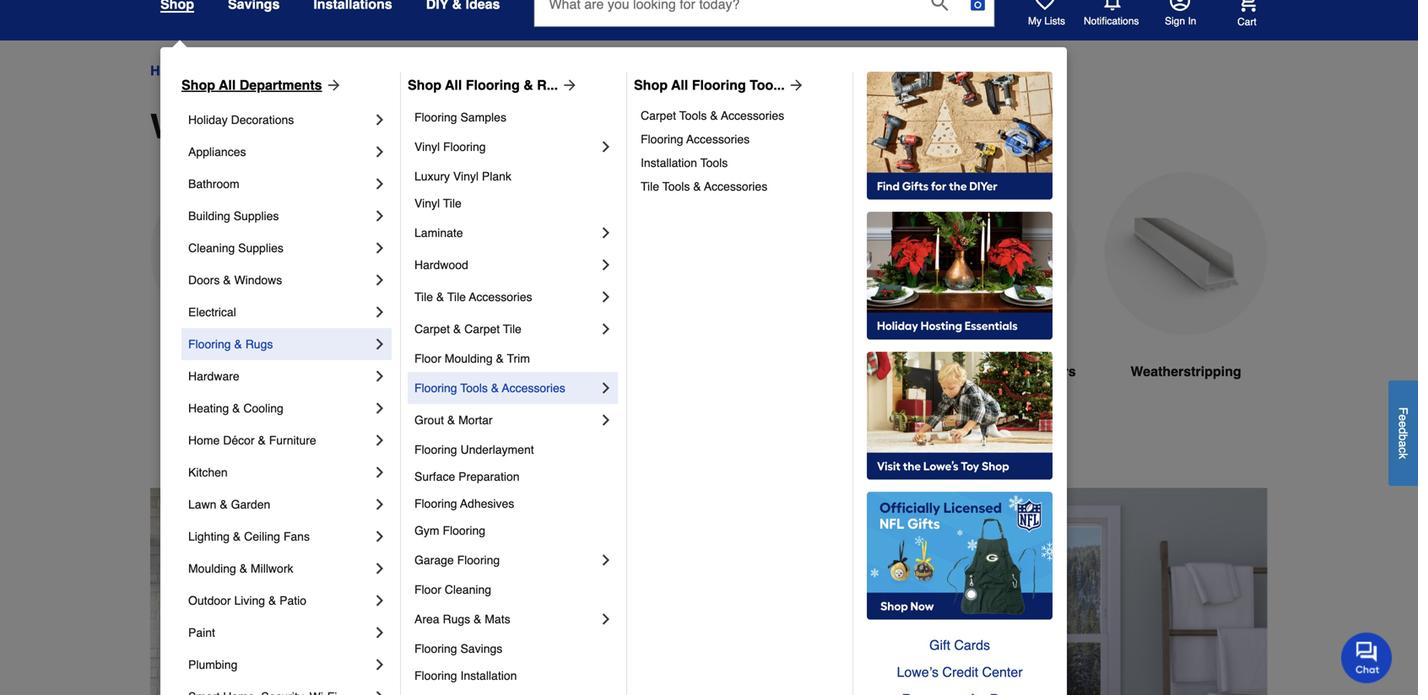Task type: locate. For each thing, give the bounding box(es) containing it.
0 horizontal spatial shop
[[182, 77, 215, 93]]

None search field
[[534, 0, 995, 43]]

plank
[[482, 170, 512, 183]]

tile inside vinyl tile link
[[443, 197, 462, 210]]

kitchen link
[[188, 457, 372, 489]]

a blue chamberlain garage door opener with two white light panels. image
[[914, 172, 1078, 336]]

1 vertical spatial rugs
[[443, 613, 471, 627]]

& left ceiling
[[233, 530, 241, 544]]

0 vertical spatial cleaning
[[188, 242, 235, 255]]

outdoor living & patio
[[188, 595, 307, 608]]

trim
[[507, 352, 530, 366]]

e up d at the right of page
[[1397, 415, 1411, 421]]

2 arrow right image from the left
[[558, 77, 579, 94]]

surface preparation
[[415, 470, 520, 484]]

tools for flooring
[[461, 382, 488, 395]]

lowe's
[[897, 665, 939, 681]]

home inside 'link'
[[188, 434, 220, 448]]

vinyl flooring link
[[415, 131, 598, 163]]

plumbing
[[188, 659, 238, 672]]

vinyl tile link
[[415, 190, 615, 217]]

windows inside windows & doors link
[[203, 63, 257, 79]]

vinyl for vinyl tile
[[415, 197, 440, 210]]

savings
[[461, 643, 503, 656]]

& left "r..."
[[524, 77, 533, 93]]

supplies up doors & windows link
[[238, 242, 284, 255]]

flooring up luxury vinyl plank
[[443, 140, 486, 154]]

tile down luxury vinyl plank
[[443, 197, 462, 210]]

cleaning down building
[[188, 242, 235, 255]]

chevron right image for plumbing
[[372, 657, 388, 674]]

accessories inside tile & tile accessories link
[[469, 291, 533, 304]]

doors up the electrical at the left top of the page
[[188, 274, 220, 287]]

2 all from the left
[[445, 77, 462, 93]]

3 shop from the left
[[634, 77, 668, 93]]

1 vertical spatial supplies
[[238, 242, 284, 255]]

installation down flooring accessories
[[641, 156, 697, 170]]

& up flooring accessories
[[710, 109, 718, 122]]

chevron right image for area rugs & mats
[[598, 611, 615, 628]]

moulding
[[445, 352, 493, 366], [188, 562, 236, 576]]

cleaning up the area rugs & mats
[[445, 584, 492, 597]]

& up decorations
[[261, 63, 270, 79]]

electrical link
[[188, 296, 372, 329]]

windows inside windows link
[[584, 364, 644, 380]]

doors up the holiday decorations link on the top of page
[[274, 63, 310, 79]]

holiday
[[188, 113, 228, 127]]

windows & doors down departments
[[150, 107, 439, 146]]

lighting & ceiling fans
[[188, 530, 310, 544]]

vinyl
[[415, 140, 440, 154], [453, 170, 479, 183], [415, 197, 440, 210]]

lowe's credit center link
[[867, 660, 1053, 687]]

0 horizontal spatial rugs
[[245, 338, 273, 351]]

flooring inside 'link'
[[443, 140, 486, 154]]

tile & tile accessories
[[415, 291, 533, 304]]

chevron right image for moulding & millwork
[[372, 561, 388, 578]]

1 horizontal spatial garage
[[915, 364, 962, 380]]

installation
[[641, 156, 697, 170], [461, 670, 517, 683]]

adhesives
[[460, 497, 515, 511]]

vinyl down luxury
[[415, 197, 440, 210]]

flooring savings
[[415, 643, 503, 656]]

rugs
[[245, 338, 273, 351], [443, 613, 471, 627]]

carpet up floor moulding & trim
[[465, 323, 500, 336]]

flooring accessories link
[[641, 128, 841, 151]]

tools down floor moulding & trim
[[461, 382, 488, 395]]

carpet for carpet tools & accessories
[[641, 109, 676, 122]]

all
[[219, 77, 236, 93], [445, 77, 462, 93], [671, 77, 689, 93]]

3 all from the left
[[671, 77, 689, 93]]

plumbing link
[[188, 649, 372, 682]]

shop for shop all flooring & r...
[[408, 77, 442, 93]]

accessories
[[721, 109, 785, 122], [687, 133, 750, 146], [704, 180, 768, 193], [469, 291, 533, 304], [502, 382, 566, 395]]

1 horizontal spatial shop
[[408, 77, 442, 93]]

1 horizontal spatial installation
[[641, 156, 697, 170]]

rugs right area
[[443, 613, 471, 627]]

arrow right image up the flooring samples link
[[558, 77, 579, 94]]

0 vertical spatial vinyl
[[415, 140, 440, 154]]

1 floor from the top
[[415, 352, 442, 366]]

installation tools link
[[641, 151, 841, 175]]

accessories up carpet & carpet tile link
[[469, 291, 533, 304]]

1 vertical spatial windows & doors
[[150, 107, 439, 146]]

supplies
[[234, 209, 279, 223], [238, 242, 284, 255]]

sign
[[1165, 15, 1186, 27]]

gym flooring
[[415, 524, 486, 538]]

rugs up hardware link
[[245, 338, 273, 351]]

home
[[150, 63, 188, 79], [188, 434, 220, 448]]

doors up luxury
[[341, 107, 439, 146]]

chevron right image for appliances
[[372, 144, 388, 160]]

appliances link
[[188, 136, 372, 168]]

1 arrow right image from the left
[[322, 77, 342, 94]]

shop up flooring samples
[[408, 77, 442, 93]]

0 vertical spatial windows & doors
[[203, 63, 310, 79]]

lighting & ceiling fans link
[[188, 521, 372, 553]]

flooring installation link
[[415, 663, 615, 690]]

2 horizontal spatial carpet
[[641, 109, 676, 122]]

& left cooling
[[232, 402, 240, 415]]

garden
[[231, 498, 270, 512]]

carpet up interior doors
[[415, 323, 450, 336]]

1 all from the left
[[219, 77, 236, 93]]

flooring up vinyl flooring
[[415, 111, 457, 124]]

supplies up the cleaning supplies
[[234, 209, 279, 223]]

accessories down "carpet tools & accessories"
[[687, 133, 750, 146]]

all for shop all departments
[[219, 77, 236, 93]]

e up b at the right
[[1397, 421, 1411, 428]]

0 vertical spatial floor
[[415, 352, 442, 366]]

a barn door with a brown frame, three frosted glass panels, black hardware and a black track. image
[[723, 172, 887, 336]]

chevron right image for carpet & carpet tile
[[598, 321, 615, 338]]

1 horizontal spatial arrow right image
[[558, 77, 579, 94]]

1 shop from the left
[[182, 77, 215, 93]]

arrow right image up the holiday decorations link on the top of page
[[322, 77, 342, 94]]

moulding up outdoor
[[188, 562, 236, 576]]

all up holiday decorations
[[219, 77, 236, 93]]

& up exterior doors
[[234, 338, 242, 351]]

doors up 'flooring tools & accessories'
[[429, 364, 468, 380]]

arrow right image inside shop all flooring & r... link
[[558, 77, 579, 94]]

mats
[[485, 613, 511, 627]]

supplies for building supplies
[[234, 209, 279, 223]]

windows inside doors & windows link
[[234, 274, 282, 287]]

chevron right image for home décor & furniture
[[372, 432, 388, 449]]

lowe's home improvement account image
[[1170, 0, 1191, 11]]

f
[[1397, 408, 1411, 415]]

floor up area
[[415, 584, 442, 597]]

& right décor
[[258, 434, 266, 448]]

accessories down trim
[[502, 382, 566, 395]]

vinyl up luxury
[[415, 140, 440, 154]]

center
[[983, 665, 1023, 681]]

my lists
[[1029, 15, 1066, 27]]

& down "hardwood" at left top
[[437, 291, 444, 304]]

floor moulding & trim link
[[415, 345, 615, 372]]

cleaning supplies link
[[188, 232, 372, 264]]

r...
[[537, 77, 558, 93]]

grout & mortar link
[[415, 405, 598, 437]]

windows & doors up decorations
[[203, 63, 310, 79]]

vinyl inside 'link'
[[415, 140, 440, 154]]

flooring & rugs
[[188, 338, 273, 351]]

chevron right image for heating & cooling
[[372, 400, 388, 417]]

home for home décor & furniture
[[188, 434, 220, 448]]

tile up 'floor moulding & trim' link
[[503, 323, 522, 336]]

flooring down area
[[415, 643, 457, 656]]

lawn & garden
[[188, 498, 270, 512]]

chevron right image for grout & mortar
[[598, 412, 615, 429]]

officially licensed n f l gifts. shop now. image
[[867, 492, 1053, 621]]

tile down installation tools
[[641, 180, 660, 193]]

accessories inside carpet tools & accessories link
[[721, 109, 785, 122]]

floor inside 'floor moulding & trim' link
[[415, 352, 442, 366]]

arrow right image inside shop all departments link
[[322, 77, 342, 94]]

cards
[[955, 638, 991, 654]]

paint link
[[188, 617, 372, 649]]

outdoor living & patio link
[[188, 585, 372, 617]]

windows link
[[532, 172, 696, 423]]

chevron right image for cleaning supplies
[[372, 240, 388, 257]]

all for shop all flooring & r...
[[445, 77, 462, 93]]

flooring savings link
[[415, 636, 615, 663]]

my
[[1029, 15, 1042, 27]]

chevron right image for vinyl flooring
[[598, 138, 615, 155]]

in
[[1188, 15, 1197, 27]]

1 vertical spatial garage
[[415, 554, 454, 567]]

& right grout
[[447, 414, 455, 427]]

tools up tile tools & accessories
[[701, 156, 728, 170]]

sign in button
[[1165, 0, 1197, 28]]

arrow right image for shop all departments
[[322, 77, 342, 94]]

2 vertical spatial vinyl
[[415, 197, 440, 210]]

accessories inside flooring accessories link
[[687, 133, 750, 146]]

weatherstripping link
[[1105, 172, 1268, 423]]

accessories down installation tools link
[[704, 180, 768, 193]]

0 horizontal spatial home
[[150, 63, 188, 79]]

0 vertical spatial moulding
[[445, 352, 493, 366]]

arrow right image
[[322, 77, 342, 94], [558, 77, 579, 94]]

garage for garage doors & openers
[[915, 364, 962, 380]]

0 horizontal spatial installation
[[461, 670, 517, 683]]

floor down carpet & carpet tile
[[415, 352, 442, 366]]

surface
[[415, 470, 455, 484]]

accessories for carpet tools & accessories
[[721, 109, 785, 122]]

lowe's home improvement cart image
[[1238, 0, 1258, 12]]

0 horizontal spatial all
[[219, 77, 236, 93]]

tools for tile
[[663, 180, 690, 193]]

accessories inside flooring tools & accessories link
[[502, 382, 566, 395]]

décor
[[223, 434, 255, 448]]

1 horizontal spatial all
[[445, 77, 462, 93]]

luxury vinyl plank
[[415, 170, 512, 183]]

2 shop from the left
[[408, 77, 442, 93]]

0 vertical spatial garage
[[915, 364, 962, 380]]

2 floor from the top
[[415, 584, 442, 597]]

tile
[[641, 180, 660, 193], [443, 197, 462, 210], [415, 291, 433, 304], [448, 291, 466, 304], [503, 323, 522, 336]]

2 horizontal spatial shop
[[634, 77, 668, 93]]

home link
[[150, 61, 188, 81]]

floor
[[415, 352, 442, 366], [415, 584, 442, 597]]

0 vertical spatial supplies
[[234, 209, 279, 223]]

tools for carpet
[[680, 109, 707, 122]]

Search Query text field
[[535, 0, 918, 26]]

interior
[[378, 364, 425, 380]]

vinyl flooring
[[415, 140, 486, 154]]

furniture
[[269, 434, 316, 448]]

all up flooring samples
[[445, 77, 462, 93]]

& left trim
[[496, 352, 504, 366]]

1 vertical spatial floor
[[415, 584, 442, 597]]

1 horizontal spatial rugs
[[443, 613, 471, 627]]

k
[[1397, 454, 1411, 459]]

1 vertical spatial moulding
[[188, 562, 236, 576]]

& up grout & mortar link
[[491, 382, 499, 395]]

flooring up floor cleaning
[[457, 554, 500, 567]]

chevron right image
[[372, 111, 388, 128], [372, 176, 388, 193], [372, 304, 388, 321], [372, 336, 388, 353], [598, 380, 615, 397], [372, 400, 388, 417], [372, 464, 388, 481], [372, 497, 388, 513], [598, 552, 615, 569], [598, 611, 615, 628], [372, 657, 388, 674], [372, 689, 388, 696]]

1 horizontal spatial home
[[188, 434, 220, 448]]

lowe's home improvement lists image
[[1035, 0, 1056, 11]]

floor for floor moulding & trim
[[415, 352, 442, 366]]

1 vertical spatial installation
[[461, 670, 517, 683]]

notifications
[[1084, 15, 1140, 27]]

chevron right image
[[598, 138, 615, 155], [372, 144, 388, 160], [372, 208, 388, 225], [598, 225, 615, 242], [372, 240, 388, 257], [598, 257, 615, 274], [372, 272, 388, 289], [598, 289, 615, 306], [598, 321, 615, 338], [372, 368, 388, 385], [598, 412, 615, 429], [372, 432, 388, 449], [372, 529, 388, 546], [372, 561, 388, 578], [372, 593, 388, 610], [372, 625, 388, 642]]

2 horizontal spatial all
[[671, 77, 689, 93]]

0 vertical spatial home
[[150, 63, 188, 79]]

tile up carpet & carpet tile
[[448, 291, 466, 304]]

holiday hosting essentials. image
[[867, 212, 1053, 340]]

vinyl left the plank
[[453, 170, 479, 183]]

moulding down carpet & carpet tile
[[445, 352, 493, 366]]

chevron right image for doors & windows
[[372, 272, 388, 289]]

home décor & furniture
[[188, 434, 316, 448]]

chevron right image for flooring tools & accessories
[[598, 380, 615, 397]]

0 horizontal spatial garage
[[415, 554, 454, 567]]

shop up "carpet tools & accessories"
[[634, 77, 668, 93]]

tools up flooring accessories
[[680, 109, 707, 122]]

& inside 'link'
[[258, 434, 266, 448]]

all up "carpet tools & accessories"
[[671, 77, 689, 93]]

sign in
[[1165, 15, 1197, 27]]

a black double-hung window with six panes. image
[[532, 172, 696, 336]]

outdoor
[[188, 595, 231, 608]]

area rugs & mats link
[[415, 604, 598, 636]]

carpet up flooring accessories
[[641, 109, 676, 122]]

flooring up surface
[[415, 443, 457, 457]]

doors left openers
[[965, 364, 1004, 380]]

0 horizontal spatial arrow right image
[[322, 77, 342, 94]]

carpet & carpet tile
[[415, 323, 522, 336]]

holiday decorations link
[[188, 104, 372, 136]]

&
[[261, 63, 270, 79], [524, 77, 533, 93], [308, 107, 332, 146], [710, 109, 718, 122], [694, 180, 701, 193], [223, 274, 231, 287], [437, 291, 444, 304], [453, 323, 461, 336], [234, 338, 242, 351], [496, 352, 504, 366], [1008, 364, 1018, 380], [491, 382, 499, 395], [232, 402, 240, 415], [447, 414, 455, 427], [258, 434, 266, 448], [220, 498, 228, 512], [233, 530, 241, 544], [240, 562, 247, 576], [268, 595, 276, 608], [474, 613, 482, 627]]

1 horizontal spatial cleaning
[[445, 584, 492, 597]]

tools down installation tools
[[663, 180, 690, 193]]

accessories up flooring accessories link
[[721, 109, 785, 122]]

flooring installation
[[415, 670, 517, 683]]

tile down "hardwood" at left top
[[415, 291, 433, 304]]

floor inside floor cleaning link
[[415, 584, 442, 597]]

0 vertical spatial installation
[[641, 156, 697, 170]]

cooling
[[244, 402, 284, 415]]

find gifts for the diyer. image
[[867, 72, 1053, 200]]

shop up holiday
[[182, 77, 215, 93]]

accessories inside tile tools & accessories link
[[704, 180, 768, 193]]

openers
[[1022, 364, 1076, 380]]

0 vertical spatial rugs
[[245, 338, 273, 351]]

chevron right image for paint
[[372, 625, 388, 642]]

0 horizontal spatial carpet
[[415, 323, 450, 336]]

installation down savings
[[461, 670, 517, 683]]

1 vertical spatial home
[[188, 434, 220, 448]]



Task type: describe. For each thing, give the bounding box(es) containing it.
floor for floor cleaning
[[415, 584, 442, 597]]

flooring down flooring savings
[[415, 670, 457, 683]]

chevron right image for hardware
[[372, 368, 388, 385]]

shop all departments
[[182, 77, 322, 93]]

tile tools & accessories link
[[641, 175, 841, 198]]

1 vertical spatial cleaning
[[445, 584, 492, 597]]

flooring adhesives
[[415, 497, 515, 511]]

flooring samples
[[415, 111, 507, 124]]

chevron right image for tile & tile accessories
[[598, 289, 615, 306]]

flooring up exterior
[[188, 338, 231, 351]]

& left mats
[[474, 613, 482, 627]]

flooring up samples
[[466, 77, 520, 93]]

electrical
[[188, 306, 236, 319]]

heating & cooling
[[188, 402, 284, 415]]

cleaning supplies
[[188, 242, 284, 255]]

garage doors & openers link
[[914, 172, 1078, 423]]

arrow right image for shop all flooring & r...
[[558, 77, 579, 94]]

flooring & rugs link
[[188, 329, 372, 361]]

chevron right image for electrical
[[372, 304, 388, 321]]

0 horizontal spatial cleaning
[[188, 242, 235, 255]]

a piece of white weatherstripping. image
[[1105, 172, 1268, 336]]

gift cards link
[[867, 633, 1053, 660]]

luxury
[[415, 170, 450, 183]]

& up floor moulding & trim
[[453, 323, 461, 336]]

accessories for tile tools & accessories
[[704, 180, 768, 193]]

floor cleaning link
[[415, 577, 615, 604]]

millwork
[[251, 562, 293, 576]]

accessories for flooring tools & accessories
[[502, 382, 566, 395]]

tile inside carpet & carpet tile link
[[503, 323, 522, 336]]

installation inside installation tools link
[[641, 156, 697, 170]]

doors & windows
[[188, 274, 282, 287]]

cart
[[1238, 16, 1257, 28]]

flooring up "carpet tools & accessories"
[[692, 77, 746, 93]]

flooring samples link
[[415, 104, 615, 131]]

credit
[[943, 665, 979, 681]]

chevron right image for building supplies
[[372, 208, 388, 225]]

exterior doors
[[185, 364, 279, 380]]

ceiling
[[244, 530, 280, 544]]

& right lawn
[[220, 498, 228, 512]]

lighting
[[188, 530, 230, 544]]

cart button
[[1214, 0, 1258, 29]]

chevron right image for outdoor living & patio
[[372, 593, 388, 610]]

lowe's home improvement notification center image
[[1103, 0, 1123, 11]]

building
[[188, 209, 230, 223]]

accessories for tile & tile accessories
[[469, 291, 533, 304]]

chevron right image for bathroom
[[372, 176, 388, 193]]

carpet tools & accessories link
[[641, 104, 841, 128]]

1 e from the top
[[1397, 415, 1411, 421]]

all for shop all flooring too...
[[671, 77, 689, 93]]

installation inside flooring installation link
[[461, 670, 517, 683]]

visit the lowe's toy shop. image
[[867, 352, 1053, 481]]

chevron right image for holiday decorations
[[372, 111, 388, 128]]

doors down "flooring & rugs" link
[[240, 364, 279, 380]]

lowe's credit center
[[897, 665, 1023, 681]]

flooring tools & accessories link
[[415, 372, 598, 405]]

& down the cleaning supplies
[[223, 274, 231, 287]]

chevron right image for laminate
[[598, 225, 615, 242]]

0 horizontal spatial moulding
[[188, 562, 236, 576]]

weatherstripping
[[1131, 364, 1242, 380]]

decorations
[[231, 113, 294, 127]]

lawn & garden link
[[188, 489, 372, 521]]

chevron right image for hardwood
[[598, 257, 615, 274]]

mortar
[[459, 414, 493, 427]]

& left openers
[[1008, 364, 1018, 380]]

1 horizontal spatial carpet
[[465, 323, 500, 336]]

laminate
[[415, 226, 463, 240]]

installation tools
[[641, 156, 728, 170]]

moulding & millwork
[[188, 562, 293, 576]]

garage flooring link
[[415, 545, 598, 577]]

arrow right image
[[785, 77, 805, 94]]

patio
[[280, 595, 307, 608]]

tile & tile accessories link
[[415, 281, 598, 313]]

gym flooring link
[[415, 518, 615, 545]]

vinyl tile
[[415, 197, 462, 210]]

lists
[[1045, 15, 1066, 27]]

chevron right image for flooring & rugs
[[372, 336, 388, 353]]

a white three-panel, craftsman-style, prehung interior door with doorframe and hinges. image
[[341, 172, 505, 336]]

exterior doors link
[[150, 172, 314, 423]]

my lists link
[[1029, 0, 1066, 28]]

carpet for carpet & carpet tile
[[415, 323, 450, 336]]

1 horizontal spatial moulding
[[445, 352, 493, 366]]

windows & doors link
[[203, 61, 310, 81]]

chevron right image for lawn & garden
[[372, 497, 388, 513]]

hardwood link
[[415, 249, 598, 281]]

flooring down flooring adhesives
[[443, 524, 486, 538]]

flooring down interior doors
[[415, 382, 457, 395]]

kitchen
[[188, 466, 228, 480]]

too...
[[750, 77, 785, 93]]

surface preparation link
[[415, 464, 615, 491]]

tools for installation
[[701, 156, 728, 170]]

& left patio
[[268, 595, 276, 608]]

paint
[[188, 627, 215, 640]]

grout & mortar
[[415, 414, 493, 427]]

hardware link
[[188, 361, 372, 393]]

f e e d b a c k
[[1397, 408, 1411, 459]]

bathroom
[[188, 177, 240, 191]]

flooring up installation tools
[[641, 133, 684, 146]]

& down departments
[[308, 107, 332, 146]]

a blue six-lite, two-panel, shaker-style exterior door. image
[[150, 172, 314, 336]]

luxury vinyl plank link
[[415, 163, 615, 190]]

grout
[[415, 414, 444, 427]]

advertisement region
[[150, 489, 1268, 696]]

1 vertical spatial vinyl
[[453, 170, 479, 183]]

tile inside tile tools & accessories link
[[641, 180, 660, 193]]

interior doors link
[[341, 172, 505, 423]]

floor moulding & trim
[[415, 352, 530, 366]]

hardware
[[188, 370, 240, 383]]

2 e from the top
[[1397, 421, 1411, 428]]

area
[[415, 613, 440, 627]]

vinyl for vinyl flooring
[[415, 140, 440, 154]]

search image
[[932, 0, 949, 11]]

carpet & carpet tile link
[[415, 313, 598, 345]]

camera image
[[970, 0, 987, 13]]

moulding & millwork link
[[188, 553, 372, 585]]

flooring adhesives link
[[415, 491, 615, 518]]

supplies for cleaning supplies
[[238, 242, 284, 255]]

& left millwork
[[240, 562, 247, 576]]

tile tools & accessories
[[641, 180, 768, 193]]

holiday decorations
[[188, 113, 294, 127]]

chat invite button image
[[1342, 633, 1393, 684]]

d
[[1397, 428, 1411, 434]]

flooring underlayment
[[415, 443, 534, 457]]

chevron right image for garage flooring
[[598, 552, 615, 569]]

shop for shop all flooring too...
[[634, 77, 668, 93]]

appliances
[[188, 145, 246, 159]]

gift
[[930, 638, 951, 654]]

shop all flooring & r... link
[[408, 75, 579, 95]]

chevron right image for lighting & ceiling fans
[[372, 529, 388, 546]]

& down installation tools
[[694, 180, 701, 193]]

departments
[[240, 77, 322, 93]]

samples
[[461, 111, 507, 124]]

building supplies link
[[188, 200, 372, 232]]

chevron right image for kitchen
[[372, 464, 388, 481]]

underlayment
[[461, 443, 534, 457]]

shop for shop all departments
[[182, 77, 215, 93]]

fans
[[284, 530, 310, 544]]

home for home
[[150, 63, 188, 79]]

garage for garage flooring
[[415, 554, 454, 567]]

flooring down surface
[[415, 497, 457, 511]]

a
[[1397, 441, 1411, 448]]



Task type: vqa. For each thing, say whether or not it's contained in the screenshot.
"Vinyl" within the Vinyl Tile link
yes



